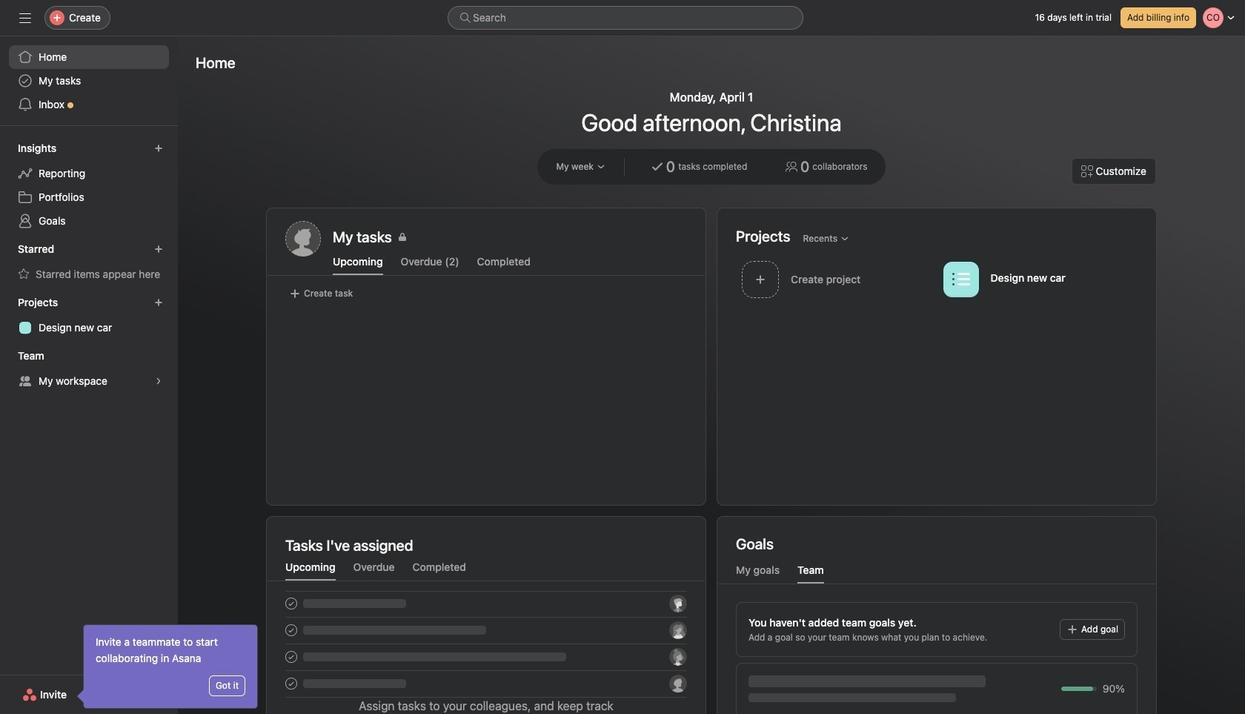 Task type: describe. For each thing, give the bounding box(es) containing it.
new insights image
[[154, 144, 163, 153]]

teams element
[[0, 343, 178, 396]]

add profile photo image
[[286, 221, 321, 257]]



Task type: locate. For each thing, give the bounding box(es) containing it.
see details, my workspace image
[[154, 377, 163, 386]]

new project or portfolio image
[[154, 298, 163, 307]]

add items to starred image
[[154, 245, 163, 254]]

projects element
[[0, 289, 178, 343]]

list item
[[736, 257, 938, 302]]

hide sidebar image
[[19, 12, 31, 24]]

tooltip
[[79, 625, 257, 708]]

starred element
[[0, 236, 178, 289]]

insights element
[[0, 135, 178, 236]]

global element
[[0, 36, 178, 125]]

list box
[[448, 6, 804, 30]]

list image
[[953, 270, 970, 288]]



Task type: vqa. For each thing, say whether or not it's contained in the screenshot.
Add profile photo
yes



